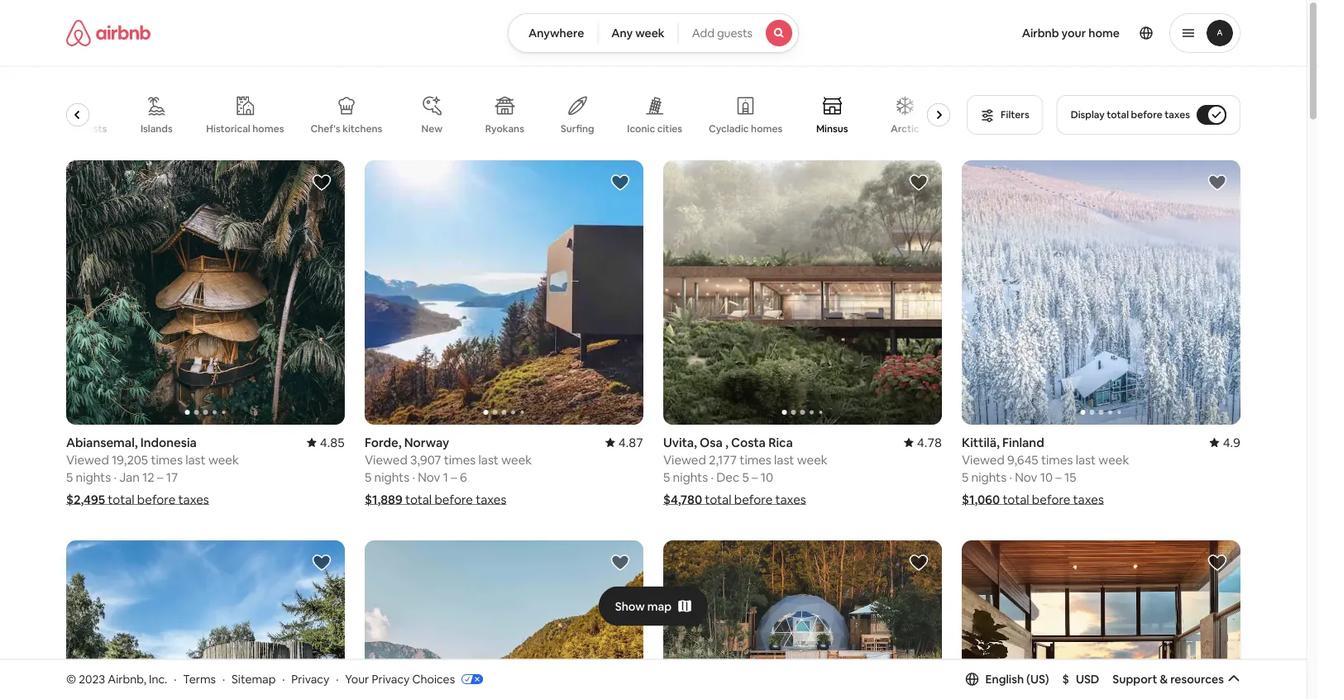 Task type: locate. For each thing, give the bounding box(es) containing it.
total inside forde, norway viewed 3,907 times last week 5 nights · nov 1 – 6 $1,889 total before taxes
[[405, 492, 432, 508]]

– for kittilä, finland
[[1056, 470, 1062, 486]]

total right $1,889
[[405, 492, 432, 508]]

privacy left your
[[292, 672, 329, 687]]

1 – from the left
[[157, 470, 163, 486]]

4.78
[[917, 435, 942, 451]]

2 privacy from the left
[[372, 672, 410, 687]]

4.9
[[1223, 435, 1241, 451]]

sitemap
[[232, 672, 276, 687]]

–
[[157, 470, 163, 486], [451, 470, 457, 486], [752, 470, 758, 486], [1056, 470, 1062, 486]]

viewed inside forde, norway viewed 3,907 times last week 5 nights · nov 1 – 6 $1,889 total before taxes
[[365, 452, 408, 468]]

4 viewed from the left
[[962, 452, 1005, 468]]

last right 3,907
[[479, 452, 499, 468]]

nights inside abiansemal, indonesia viewed 19,205 times last week 5 nights · jan 12 – 17 $2,495 total before taxes
[[76, 470, 111, 486]]

5 inside kittilä, finland viewed 9,645 times last week 5 nights · nov 10 – 15 $1,060 total before taxes
[[962, 470, 969, 486]]

taxes
[[1165, 108, 1190, 121], [178, 492, 209, 508], [476, 492, 507, 508], [776, 492, 806, 508], [1073, 492, 1104, 508]]

3 last from the left
[[774, 452, 795, 468]]

rica
[[769, 435, 793, 451]]

homes right "historical"
[[253, 122, 284, 135]]

viewed
[[66, 452, 109, 468], [365, 452, 408, 468], [663, 452, 706, 468], [962, 452, 1005, 468]]

iconic cities
[[627, 122, 683, 135]]

& right bed
[[48, 122, 55, 135]]

nov inside kittilä, finland viewed 9,645 times last week 5 nights · nov 10 – 15 $1,060 total before taxes
[[1015, 470, 1038, 486]]

nights inside uvita, osa , costa rica viewed 2,177 times last week 5 nights · dec 5 – 10 $4,780 total before taxes
[[673, 470, 708, 486]]

10 left 15
[[1041, 470, 1053, 486]]

times inside forde, norway viewed 3,907 times last week 5 nights · nov 1 – 6 $1,889 total before taxes
[[444, 452, 476, 468]]

nov inside forde, norway viewed 3,907 times last week 5 nights · nov 1 – 6 $1,889 total before taxes
[[418, 470, 440, 486]]

– left 15
[[1056, 470, 1062, 486]]

iconic
[[627, 122, 655, 135]]

times down costa
[[740, 452, 772, 468]]

times inside abiansemal, indonesia viewed 19,205 times last week 5 nights · jan 12 – 17 $2,495 total before taxes
[[151, 452, 183, 468]]

last down the indonesia
[[185, 452, 206, 468]]

support & resources button
[[1113, 672, 1241, 687]]

5 up $1,889
[[365, 470, 372, 486]]

arctic
[[891, 122, 920, 135]]

· inside abiansemal, indonesia viewed 19,205 times last week 5 nights · jan 12 – 17 $2,495 total before taxes
[[114, 470, 117, 486]]

uvita,
[[663, 435, 697, 451]]

4 – from the left
[[1056, 470, 1062, 486]]

times up 15
[[1041, 452, 1073, 468]]

any week button
[[598, 13, 679, 53]]

before down 1
[[435, 492, 473, 508]]

3 – from the left
[[752, 470, 758, 486]]

privacy
[[292, 672, 329, 687], [372, 672, 410, 687]]

5
[[66, 470, 73, 486], [365, 470, 372, 486], [663, 470, 670, 486], [742, 470, 749, 486], [962, 470, 969, 486]]

week inside kittilä, finland viewed 9,645 times last week 5 nights · nov 10 – 15 $1,060 total before taxes
[[1099, 452, 1130, 468]]

viewed down uvita,
[[663, 452, 706, 468]]

· down 3,907
[[412, 470, 415, 486]]

– inside kittilä, finland viewed 9,645 times last week 5 nights · nov 10 – 15 $1,060 total before taxes
[[1056, 470, 1062, 486]]

& inside group
[[48, 122, 55, 135]]

total right "display"
[[1107, 108, 1129, 121]]

choices
[[412, 672, 455, 687]]

1 horizontal spatial privacy
[[372, 672, 410, 687]]

nights
[[76, 470, 111, 486], [374, 470, 410, 486], [673, 470, 708, 486], [972, 470, 1007, 486]]

times inside kittilä, finland viewed 9,645 times last week 5 nights · nov 10 – 15 $1,060 total before taxes
[[1041, 452, 1073, 468]]

taxes inside forde, norway viewed 3,907 times last week 5 nights · nov 1 – 6 $1,889 total before taxes
[[476, 492, 507, 508]]

your
[[345, 672, 369, 687]]

4 last from the left
[[1076, 452, 1096, 468]]

5 5 from the left
[[962, 470, 969, 486]]

homes for historical homes
[[253, 122, 284, 135]]

last for abiansemal, indonesia
[[185, 452, 206, 468]]

any week
[[612, 26, 665, 41]]

19,205
[[112, 452, 148, 468]]

kittilä, finland viewed 9,645 times last week 5 nights · nov 10 – 15 $1,060 total before taxes
[[962, 435, 1130, 508]]

nights for $1,060
[[972, 470, 1007, 486]]

total for kittilä, finland viewed 9,645 times last week 5 nights · nov 10 – 15 $1,060 total before taxes
[[1003, 492, 1030, 508]]

3 viewed from the left
[[663, 452, 706, 468]]

· inside kittilä, finland viewed 9,645 times last week 5 nights · nov 10 – 15 $1,060 total before taxes
[[1010, 470, 1013, 486]]

4 nights from the left
[[972, 470, 1007, 486]]

0 horizontal spatial &
[[48, 122, 55, 135]]

privacy link
[[292, 672, 329, 687]]

1 vertical spatial &
[[1160, 672, 1168, 687]]

taxes inside button
[[1165, 108, 1190, 121]]

islands
[[141, 122, 173, 135]]

– right dec
[[752, 470, 758, 486]]

· left jan
[[114, 470, 117, 486]]

1 horizontal spatial homes
[[751, 122, 783, 135]]

nights up $4,780 on the bottom right
[[673, 470, 708, 486]]

1 nights from the left
[[76, 470, 111, 486]]

group
[[28, 83, 957, 147], [66, 160, 345, 425], [365, 160, 644, 425], [663, 160, 942, 425], [962, 160, 1241, 425], [66, 541, 345, 700], [365, 541, 644, 700], [663, 541, 942, 700], [962, 541, 1241, 700]]

2 viewed from the left
[[365, 452, 408, 468]]

forde,
[[365, 435, 402, 451]]

before for forde, norway viewed 3,907 times last week 5 nights · nov 1 – 6 $1,889 total before taxes
[[435, 492, 473, 508]]

4.87 out of 5 average rating image
[[605, 435, 644, 451]]

nov left 1
[[418, 470, 440, 486]]

indonesia
[[140, 435, 197, 451]]

5 for viewed 19,205 times last week
[[66, 470, 73, 486]]

before inside forde, norway viewed 3,907 times last week 5 nights · nov 1 – 6 $1,889 total before taxes
[[435, 492, 473, 508]]

before down dec
[[734, 492, 773, 508]]

2 times from the left
[[444, 452, 476, 468]]

0 horizontal spatial privacy
[[292, 672, 329, 687]]

kitchens
[[343, 122, 382, 135]]

4.85 out of 5 average rating image
[[307, 435, 345, 451]]

last for kittilä, finland
[[1076, 452, 1096, 468]]

homes right cycladic
[[751, 122, 783, 135]]

before inside button
[[1131, 108, 1163, 121]]

taxes inside abiansemal, indonesia viewed 19,205 times last week 5 nights · jan 12 – 17 $2,495 total before taxes
[[178, 492, 209, 508]]

· left your
[[336, 672, 339, 687]]

nov
[[418, 470, 440, 486], [1015, 470, 1038, 486]]

before right "display"
[[1131, 108, 1163, 121]]

1 horizontal spatial nov
[[1015, 470, 1038, 486]]

3 times from the left
[[740, 452, 772, 468]]

week
[[636, 26, 665, 41], [208, 452, 239, 468], [502, 452, 532, 468], [797, 452, 828, 468], [1099, 452, 1130, 468]]

&
[[48, 122, 55, 135], [1160, 672, 1168, 687]]

4 times from the left
[[1041, 452, 1073, 468]]

minsus
[[817, 122, 848, 135]]

1 nov from the left
[[418, 470, 440, 486]]

nov for nov 1 – 6
[[418, 470, 440, 486]]

total down jan
[[108, 492, 134, 508]]

& for breakfasts
[[48, 122, 55, 135]]

2023
[[79, 672, 105, 687]]

5 up $1,060
[[962, 470, 969, 486]]

total down dec
[[705, 492, 732, 508]]

nights up $2,495 on the bottom
[[76, 470, 111, 486]]

· left dec
[[711, 470, 714, 486]]

·
[[114, 470, 117, 486], [412, 470, 415, 486], [711, 470, 714, 486], [1010, 470, 1013, 486], [174, 672, 177, 687], [223, 672, 225, 687], [282, 672, 285, 687], [336, 672, 339, 687]]

chef's kitchens
[[311, 122, 382, 135]]

– right 1
[[451, 470, 457, 486]]

0 horizontal spatial 10
[[761, 470, 774, 486]]

resources
[[1171, 672, 1224, 687]]

before inside kittilä, finland viewed 9,645 times last week 5 nights · nov 10 – 15 $1,060 total before taxes
[[1032, 492, 1071, 508]]

2 last from the left
[[479, 452, 499, 468]]

1 last from the left
[[185, 452, 206, 468]]

inc.
[[149, 672, 167, 687]]

week inside abiansemal, indonesia viewed 19,205 times last week 5 nights · jan 12 – 17 $2,495 total before taxes
[[208, 452, 239, 468]]

last down rica
[[774, 452, 795, 468]]

10 inside uvita, osa , costa rica viewed 2,177 times last week 5 nights · dec 5 – 10 $4,780 total before taxes
[[761, 470, 774, 486]]

add guests
[[692, 26, 753, 41]]

1 viewed from the left
[[66, 452, 109, 468]]

5 inside abiansemal, indonesia viewed 19,205 times last week 5 nights · jan 12 – 17 $2,495 total before taxes
[[66, 470, 73, 486]]

· inside uvita, osa , costa rica viewed 2,177 times last week 5 nights · dec 5 – 10 $4,780 total before taxes
[[711, 470, 714, 486]]

10 down rica
[[761, 470, 774, 486]]

viewed down forde,
[[365, 452, 408, 468]]

· down 9,645
[[1010, 470, 1013, 486]]

1 horizontal spatial 10
[[1041, 470, 1053, 486]]

taxes for forde, norway viewed 3,907 times last week 5 nights · nov 1 – 6 $1,889 total before taxes
[[476, 492, 507, 508]]

last inside forde, norway viewed 3,907 times last week 5 nights · nov 1 – 6 $1,889 total before taxes
[[479, 452, 499, 468]]

& right support
[[1160, 672, 1168, 687]]

last up 15
[[1076, 452, 1096, 468]]

0 vertical spatial &
[[48, 122, 55, 135]]

show
[[615, 599, 645, 614]]

$4,780
[[663, 492, 702, 508]]

3 nights from the left
[[673, 470, 708, 486]]

– for abiansemal, indonesia
[[157, 470, 163, 486]]

– inside abiansemal, indonesia viewed 19,205 times last week 5 nights · jan 12 – 17 $2,495 total before taxes
[[157, 470, 163, 486]]

taxes for kittilä, finland viewed 9,645 times last week 5 nights · nov 10 – 15 $1,060 total before taxes
[[1073, 492, 1104, 508]]

viewed down kittilä,
[[962, 452, 1005, 468]]

show map
[[615, 599, 672, 614]]

last inside abiansemal, indonesia viewed 19,205 times last week 5 nights · jan 12 – 17 $2,495 total before taxes
[[185, 452, 206, 468]]

total inside uvita, osa , costa rica viewed 2,177 times last week 5 nights · dec 5 – 10 $4,780 total before taxes
[[705, 492, 732, 508]]

1 10 from the left
[[761, 470, 774, 486]]

homes
[[253, 122, 284, 135], [751, 122, 783, 135]]

1 5 from the left
[[66, 470, 73, 486]]

5 up $2,495 on the bottom
[[66, 470, 73, 486]]

last inside kittilä, finland viewed 9,645 times last week 5 nights · nov 10 – 15 $1,060 total before taxes
[[1076, 452, 1096, 468]]

osa
[[700, 435, 723, 451]]

times up '6'
[[444, 452, 476, 468]]

airbnb your home link
[[1012, 16, 1130, 50]]

sitemap link
[[232, 672, 276, 687]]

nights up $1,060
[[972, 470, 1007, 486]]

nov down 9,645
[[1015, 470, 1038, 486]]

norway
[[404, 435, 449, 451]]

5 up $4,780 on the bottom right
[[663, 470, 670, 486]]

times down the indonesia
[[151, 452, 183, 468]]

viewed inside kittilä, finland viewed 9,645 times last week 5 nights · nov 10 – 15 $1,060 total before taxes
[[962, 452, 1005, 468]]

4 5 from the left
[[742, 470, 749, 486]]

5 right dec
[[742, 470, 749, 486]]

2 – from the left
[[451, 470, 457, 486]]

2 10 from the left
[[1041, 470, 1053, 486]]

4.78 out of 5 average rating image
[[904, 435, 942, 451]]

nights up $1,889
[[374, 470, 410, 486]]

before down 15
[[1032, 492, 1071, 508]]

homes for cycladic homes
[[751, 122, 783, 135]]

15
[[1065, 470, 1077, 486]]

english (us)
[[986, 672, 1050, 687]]

– inside forde, norway viewed 3,907 times last week 5 nights · nov 1 – 6 $1,889 total before taxes
[[451, 470, 457, 486]]

– left 17
[[157, 470, 163, 486]]

cycladic
[[709, 122, 749, 135]]

week inside forde, norway viewed 3,907 times last week 5 nights · nov 1 – 6 $1,889 total before taxes
[[502, 452, 532, 468]]

taxes inside kittilä, finland viewed 9,645 times last week 5 nights · nov 10 – 15 $1,060 total before taxes
[[1073, 492, 1104, 508]]

2 nights from the left
[[374, 470, 410, 486]]

– for forde, norway
[[451, 470, 457, 486]]

10
[[761, 470, 774, 486], [1041, 470, 1053, 486]]

0 horizontal spatial homes
[[253, 122, 284, 135]]

times
[[151, 452, 183, 468], [444, 452, 476, 468], [740, 452, 772, 468], [1041, 452, 1073, 468]]

nights inside forde, norway viewed 3,907 times last week 5 nights · nov 1 – 6 $1,889 total before taxes
[[374, 470, 410, 486]]

last
[[185, 452, 206, 468], [479, 452, 499, 468], [774, 452, 795, 468], [1076, 452, 1096, 468]]

None search field
[[508, 13, 799, 53]]

week for forde, norway viewed 3,907 times last week 5 nights · nov 1 – 6 $1,889 total before taxes
[[502, 452, 532, 468]]

breakfasts
[[57, 122, 107, 135]]

total inside kittilä, finland viewed 9,645 times last week 5 nights · nov 10 – 15 $1,060 total before taxes
[[1003, 492, 1030, 508]]

5 inside forde, norway viewed 3,907 times last week 5 nights · nov 1 – 6 $1,889 total before taxes
[[365, 470, 372, 486]]

abiansemal, indonesia viewed 19,205 times last week 5 nights · jan 12 – 17 $2,495 total before taxes
[[66, 435, 239, 508]]

© 2023 airbnb, inc. ·
[[66, 672, 177, 687]]

2 5 from the left
[[365, 470, 372, 486]]

total inside button
[[1107, 108, 1129, 121]]

before inside abiansemal, indonesia viewed 19,205 times last week 5 nights · jan 12 – 17 $2,495 total before taxes
[[137, 492, 176, 508]]

privacy right your
[[372, 672, 410, 687]]

total
[[1107, 108, 1129, 121], [108, 492, 134, 508], [405, 492, 432, 508], [705, 492, 732, 508], [1003, 492, 1030, 508]]

$2,495
[[66, 492, 105, 508]]

4.9 out of 5 average rating image
[[1210, 435, 1241, 451]]

total right $1,060
[[1003, 492, 1030, 508]]

2 nov from the left
[[1015, 470, 1038, 486]]

times inside uvita, osa , costa rica viewed 2,177 times last week 5 nights · dec 5 – 10 $4,780 total before taxes
[[740, 452, 772, 468]]

taxes inside uvita, osa , costa rica viewed 2,177 times last week 5 nights · dec 5 – 10 $4,780 total before taxes
[[776, 492, 806, 508]]

0 horizontal spatial nov
[[418, 470, 440, 486]]

privacy inside 'link'
[[372, 672, 410, 687]]

1 horizontal spatial &
[[1160, 672, 1168, 687]]

add
[[692, 26, 715, 41]]

nights for $1,889
[[374, 470, 410, 486]]

1 times from the left
[[151, 452, 183, 468]]

terms link
[[183, 672, 216, 687]]

viewed down abiansemal,
[[66, 452, 109, 468]]

total inside abiansemal, indonesia viewed 19,205 times last week 5 nights · jan 12 – 17 $2,495 total before taxes
[[108, 492, 134, 508]]

english
[[986, 672, 1024, 687]]

viewed inside abiansemal, indonesia viewed 19,205 times last week 5 nights · jan 12 – 17 $2,495 total before taxes
[[66, 452, 109, 468]]

home
[[1089, 26, 1120, 41]]

17
[[166, 470, 178, 486]]

before down 12 at left
[[137, 492, 176, 508]]

nights inside kittilä, finland viewed 9,645 times last week 5 nights · nov 10 – 15 $1,060 total before taxes
[[972, 470, 1007, 486]]



Task type: describe. For each thing, give the bounding box(es) containing it.
nov for nov 10 – 15
[[1015, 470, 1038, 486]]

total for abiansemal, indonesia viewed 19,205 times last week 5 nights · jan 12 – 17 $2,495 total before taxes
[[108, 492, 134, 508]]

· inside forde, norway viewed 3,907 times last week 5 nights · nov 1 – 6 $1,889 total before taxes
[[412, 470, 415, 486]]

airbnb,
[[108, 672, 146, 687]]

before inside uvita, osa , costa rica viewed 2,177 times last week 5 nights · dec 5 – 10 $4,780 total before taxes
[[734, 492, 773, 508]]

forde, norway viewed 3,907 times last week 5 nights · nov 1 – 6 $1,889 total before taxes
[[365, 435, 532, 508]]

2,177
[[709, 452, 737, 468]]

airbnb
[[1022, 26, 1059, 41]]

anywhere button
[[508, 13, 598, 53]]

$1,889
[[365, 492, 403, 508]]

display total before taxes button
[[1057, 95, 1241, 135]]

show map button
[[599, 587, 708, 627]]

last for forde, norway
[[479, 452, 499, 468]]

support & resources
[[1113, 672, 1224, 687]]

last inside uvita, osa , costa rica viewed 2,177 times last week 5 nights · dec 5 – 10 $4,780 total before taxes
[[774, 452, 795, 468]]

uvita, osa , costa rica viewed 2,177 times last week 5 nights · dec 5 – 10 $4,780 total before taxes
[[663, 435, 828, 508]]

your privacy choices link
[[345, 672, 483, 688]]

chef's
[[311, 122, 341, 135]]

ryokans
[[485, 122, 524, 135]]

©
[[66, 672, 76, 687]]

total for forde, norway viewed 3,907 times last week 5 nights · nov 1 – 6 $1,889 total before taxes
[[405, 492, 432, 508]]

5 for viewed 3,907 times last week
[[365, 470, 372, 486]]

· left the privacy link
[[282, 672, 285, 687]]

6
[[460, 470, 467, 486]]

add to wishlist: tulbagh, south africa image
[[909, 554, 929, 573]]

jan
[[119, 470, 140, 486]]

filters
[[1001, 108, 1030, 121]]

before for abiansemal, indonesia viewed 19,205 times last week 5 nights · jan 12 – 17 $2,495 total before taxes
[[137, 492, 176, 508]]

historical homes
[[206, 122, 284, 135]]

filters button
[[967, 95, 1044, 135]]

costa
[[731, 435, 766, 451]]

10 inside kittilä, finland viewed 9,645 times last week 5 nights · nov 10 – 15 $1,060 total before taxes
[[1041, 470, 1053, 486]]

map
[[648, 599, 672, 614]]

times for kittilä, finland
[[1041, 452, 1073, 468]]

viewed for abiansemal,
[[66, 452, 109, 468]]

3,907
[[410, 452, 441, 468]]

viewed for kittilä,
[[962, 452, 1005, 468]]

display
[[1071, 108, 1105, 121]]

bed
[[28, 122, 46, 135]]

$ usd
[[1063, 672, 1100, 687]]

any
[[612, 26, 633, 41]]

surfing
[[561, 122, 595, 135]]

before for kittilä, finland viewed 9,645 times last week 5 nights · nov 10 – 15 $1,060 total before taxes
[[1032, 492, 1071, 508]]

week inside uvita, osa , costa rica viewed 2,177 times last week 5 nights · dec 5 – 10 $4,780 total before taxes
[[797, 452, 828, 468]]

1 privacy from the left
[[292, 672, 329, 687]]

anywhere
[[529, 26, 584, 41]]

$1,060
[[962, 492, 1000, 508]]

add to wishlist: stege, denmark image
[[312, 554, 332, 573]]

airbnb your home
[[1022, 26, 1120, 41]]

bed & breakfasts
[[28, 122, 107, 135]]

cycladic homes
[[709, 122, 783, 135]]

times for abiansemal, indonesia
[[151, 452, 183, 468]]

your privacy choices
[[345, 672, 455, 687]]

(us)
[[1027, 672, 1050, 687]]

12
[[142, 470, 154, 486]]

week inside button
[[636, 26, 665, 41]]

& for resources
[[1160, 672, 1168, 687]]

none search field containing anywhere
[[508, 13, 799, 53]]

add to wishlist: kittilä, finland image
[[1208, 173, 1228, 193]]

9,645
[[1008, 452, 1039, 468]]

add to wishlist: forde, norway image
[[611, 173, 630, 193]]

3 5 from the left
[[663, 470, 670, 486]]

kittilä,
[[962, 435, 1000, 451]]

group containing historical homes
[[28, 83, 957, 147]]

guests
[[717, 26, 753, 41]]

add to wishlist: calaca, philippines image
[[1208, 554, 1228, 573]]

new
[[422, 122, 443, 135]]

viewed inside uvita, osa , costa rica viewed 2,177 times last week 5 nights · dec 5 – 10 $4,780 total before taxes
[[663, 452, 706, 468]]

cities
[[657, 122, 683, 135]]

profile element
[[819, 0, 1241, 66]]

viewed for forde,
[[365, 452, 408, 468]]

– inside uvita, osa , costa rica viewed 2,177 times last week 5 nights · dec 5 – 10 $4,780 total before taxes
[[752, 470, 758, 486]]

add to wishlist: tremosine sul garda, italy image
[[611, 554, 630, 573]]

week for kittilä, finland viewed 9,645 times last week 5 nights · nov 10 – 15 $1,060 total before taxes
[[1099, 452, 1130, 468]]

,
[[726, 435, 729, 451]]

1
[[443, 470, 448, 486]]

$
[[1063, 672, 1070, 687]]

dec
[[717, 470, 740, 486]]

4.87
[[619, 435, 644, 451]]

abiansemal,
[[66, 435, 138, 451]]

add to wishlist: abiansemal, indonesia image
[[312, 173, 332, 193]]

5 for viewed 9,645 times last week
[[962, 470, 969, 486]]

· right terms
[[223, 672, 225, 687]]

times for forde, norway
[[444, 452, 476, 468]]

add guests button
[[678, 13, 799, 53]]

usd
[[1076, 672, 1100, 687]]

· right inc.
[[174, 672, 177, 687]]

historical
[[206, 122, 250, 135]]

week for abiansemal, indonesia viewed 19,205 times last week 5 nights · jan 12 – 17 $2,495 total before taxes
[[208, 452, 239, 468]]

nights for $2,495
[[76, 470, 111, 486]]

add to wishlist: uvita, osa , costa rica image
[[909, 173, 929, 193]]

terms
[[183, 672, 216, 687]]

display total before taxes
[[1071, 108, 1190, 121]]

your
[[1062, 26, 1086, 41]]

taxes for abiansemal, indonesia viewed 19,205 times last week 5 nights · jan 12 – 17 $2,495 total before taxes
[[178, 492, 209, 508]]

support
[[1113, 672, 1158, 687]]

4.85
[[320, 435, 345, 451]]

finland
[[1003, 435, 1045, 451]]

terms · sitemap · privacy
[[183, 672, 329, 687]]

english (us) button
[[966, 672, 1050, 687]]



Task type: vqa. For each thing, say whether or not it's contained in the screenshot.


